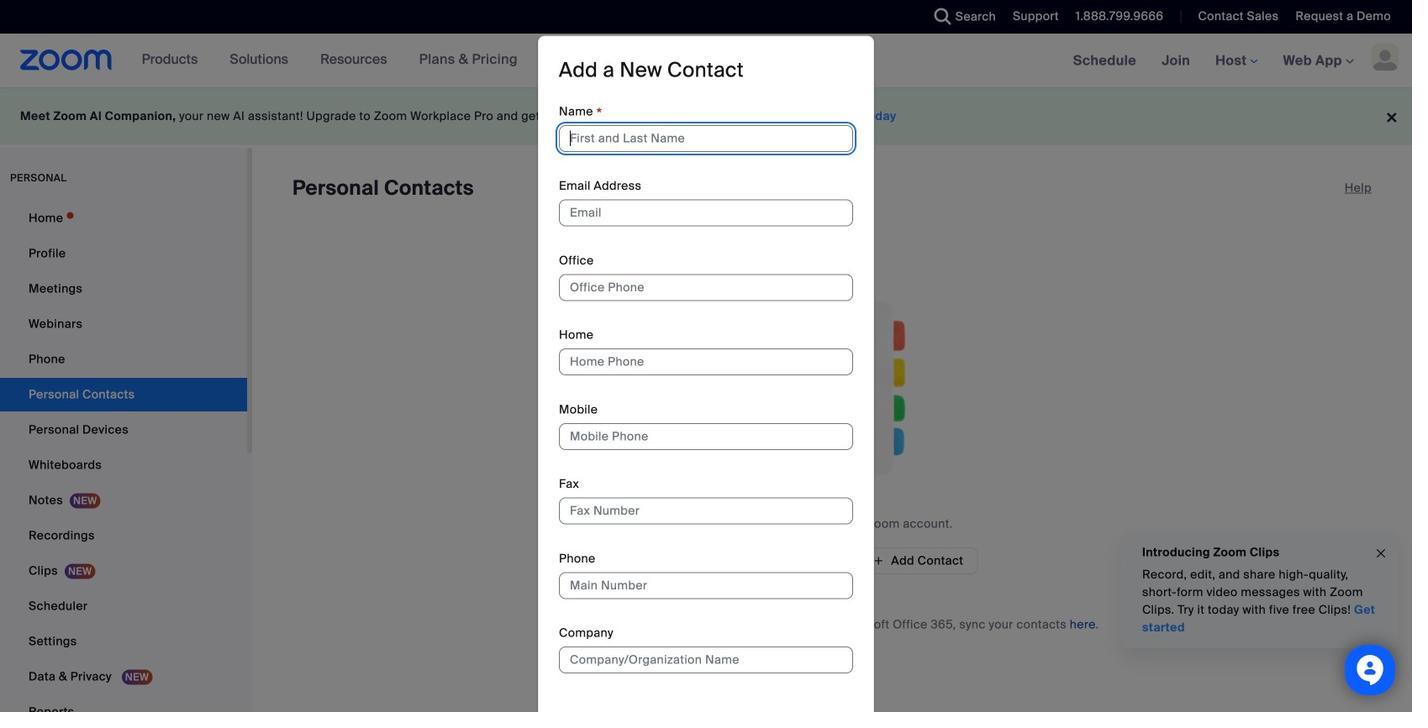 Task type: describe. For each thing, give the bounding box(es) containing it.
Mobile Phone text field
[[559, 424, 853, 450]]

product information navigation
[[129, 34, 530, 87]]

add image
[[873, 554, 885, 569]]

meetings navigation
[[1061, 34, 1412, 89]]

close image
[[1374, 545, 1388, 564]]

Office Phone text field
[[559, 274, 853, 301]]

Home Phone text field
[[559, 349, 853, 376]]

Fax Number text field
[[559, 498, 853, 525]]



Task type: locate. For each thing, give the bounding box(es) containing it.
personal menu menu
[[0, 202, 247, 713]]

Main Number text field
[[559, 573, 853, 600]]

Company/Organization Name text field
[[559, 647, 853, 674]]

First and Last Name text field
[[559, 125, 853, 152]]

footer
[[0, 87, 1412, 145]]

dialog
[[538, 36, 874, 713]]

banner
[[0, 34, 1412, 89]]

Email text field
[[559, 200, 853, 227]]



Task type: vqa. For each thing, say whether or not it's contained in the screenshot.
Close image
yes



